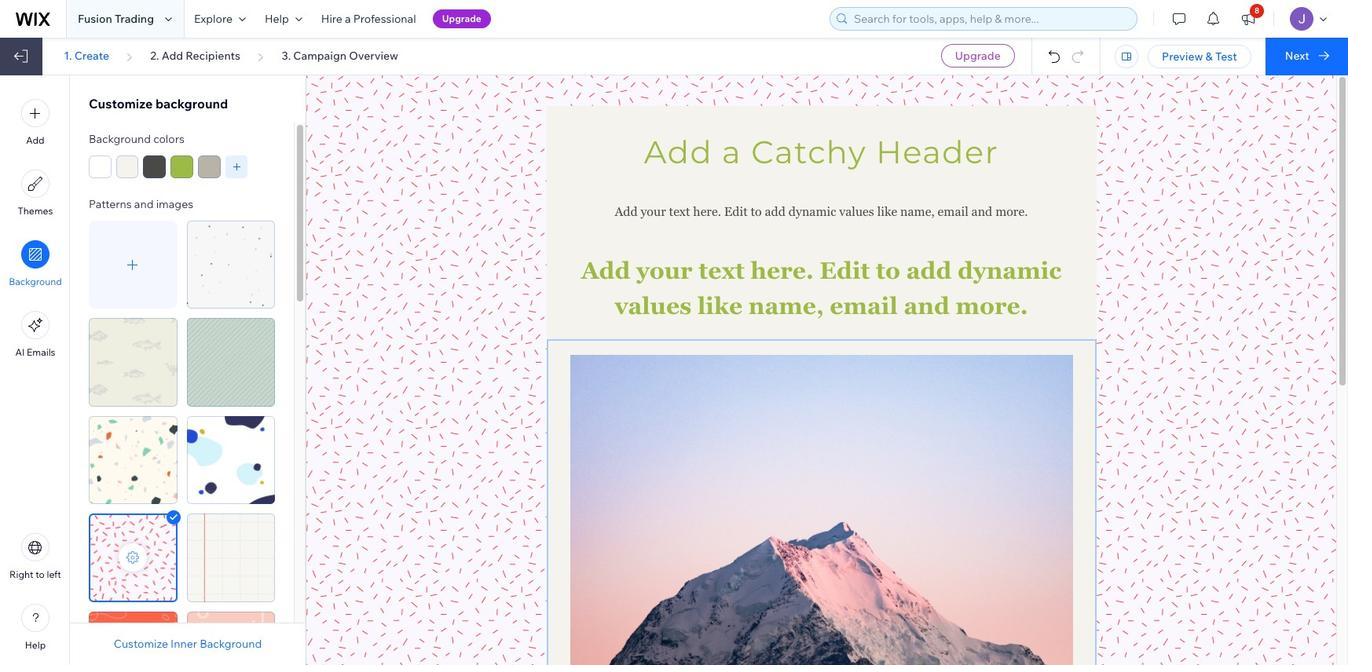 Task type: vqa. For each thing, say whether or not it's contained in the screenshot.
Upgrade button to the left
yes



Task type: locate. For each thing, give the bounding box(es) containing it.
0 vertical spatial dynamic
[[789, 204, 836, 219]]

1 horizontal spatial background
[[89, 132, 151, 146]]

0 horizontal spatial here.
[[693, 204, 721, 219]]

background button
[[9, 240, 62, 288]]

overview
[[349, 49, 398, 63]]

0 horizontal spatial and
[[134, 197, 154, 211]]

customize inner background button
[[114, 637, 262, 651]]

ai emails button
[[15, 311, 55, 358]]

1 horizontal spatial add
[[906, 257, 952, 284]]

add
[[765, 204, 786, 219], [906, 257, 952, 284]]

upgrade
[[442, 13, 481, 24], [955, 49, 1001, 63]]

dynamic
[[789, 204, 836, 219], [958, 257, 1062, 284]]

0 vertical spatial upgrade button
[[433, 9, 491, 28]]

to inside button
[[36, 569, 45, 581]]

1 vertical spatial edit
[[820, 257, 870, 284]]

text
[[669, 204, 690, 219], [699, 257, 745, 284]]

a inside hire a professional link
[[345, 12, 351, 26]]

add inside button
[[26, 134, 44, 146]]

0 horizontal spatial to
[[36, 569, 45, 581]]

add
[[162, 49, 183, 63], [644, 133, 713, 171], [26, 134, 44, 146], [615, 204, 638, 219], [581, 257, 630, 284]]

2 horizontal spatial to
[[876, 257, 900, 284]]

1. create link
[[64, 49, 109, 63]]

like
[[877, 204, 897, 219], [698, 292, 742, 320]]

8
[[1255, 5, 1259, 16]]

1 vertical spatial more.
[[956, 292, 1028, 320]]

1. create
[[64, 49, 109, 63]]

8 button
[[1231, 0, 1266, 38]]

1 horizontal spatial dynamic
[[958, 257, 1062, 284]]

upgrade down search for tools, apps, help & more... field
[[955, 49, 1001, 63]]

create
[[74, 49, 109, 63]]

upgrade button
[[433, 9, 491, 28], [941, 44, 1015, 68]]

1 vertical spatial here.
[[751, 257, 814, 284]]

upgrade button down search for tools, apps, help & more... field
[[941, 44, 1015, 68]]

1 horizontal spatial email
[[938, 204, 968, 219]]

a left "catchy"
[[722, 133, 742, 171]]

right to left button
[[10, 533, 61, 581]]

background
[[89, 132, 151, 146], [9, 276, 62, 288], [200, 637, 262, 651]]

1 horizontal spatial edit
[[820, 257, 870, 284]]

a
[[345, 12, 351, 26], [722, 133, 742, 171]]

2 vertical spatial to
[[36, 569, 45, 581]]

1 vertical spatial background
[[9, 276, 62, 288]]

2 horizontal spatial and
[[971, 204, 992, 219]]

1 horizontal spatial upgrade button
[[941, 44, 1015, 68]]

0 horizontal spatial text
[[669, 204, 690, 219]]

0 horizontal spatial background
[[9, 276, 62, 288]]

background up ai emails button
[[9, 276, 62, 288]]

campaign
[[293, 49, 346, 63]]

upgrade button right the professional
[[433, 9, 491, 28]]

0 horizontal spatial a
[[345, 12, 351, 26]]

0 horizontal spatial help button
[[21, 604, 49, 651]]

0 horizontal spatial edit
[[724, 204, 748, 219]]

email
[[938, 204, 968, 219], [830, 292, 898, 320]]

here.
[[693, 204, 721, 219], [751, 257, 814, 284]]

1 horizontal spatial help button
[[255, 0, 312, 38]]

&
[[1206, 49, 1213, 64]]

help up 3.
[[265, 12, 289, 26]]

0 vertical spatial add your text here. edit to add dynamic values like name, email and more.
[[615, 204, 1028, 219]]

fusion
[[78, 12, 112, 26]]

to
[[751, 204, 762, 219], [876, 257, 900, 284], [36, 569, 45, 581]]

0 vertical spatial background
[[89, 132, 151, 146]]

customize inner background
[[114, 637, 262, 651]]

help button down right to left
[[21, 604, 49, 651]]

a for professional
[[345, 12, 351, 26]]

0 horizontal spatial email
[[830, 292, 898, 320]]

1 horizontal spatial help
[[265, 12, 289, 26]]

right to left
[[10, 569, 61, 581]]

right
[[10, 569, 33, 581]]

help button
[[255, 0, 312, 38], [21, 604, 49, 651]]

and
[[134, 197, 154, 211], [971, 204, 992, 219], [904, 292, 950, 320]]

upgrade right the professional
[[442, 13, 481, 24]]

customize up background colors
[[89, 96, 153, 112]]

help
[[265, 12, 289, 26], [25, 639, 46, 651]]

1 horizontal spatial to
[[751, 204, 762, 219]]

1 vertical spatial add your text here. edit to add dynamic values like name, email and more.
[[581, 257, 1067, 320]]

add button
[[21, 99, 49, 146]]

images
[[156, 197, 193, 211]]

add your text here. edit to add dynamic values like name, email and more.
[[615, 204, 1028, 219], [581, 257, 1067, 320]]

recipients
[[186, 49, 240, 63]]

your
[[641, 204, 666, 219], [636, 257, 693, 284]]

0 vertical spatial add
[[765, 204, 786, 219]]

background left colors
[[89, 132, 151, 146]]

1 vertical spatial customize
[[114, 637, 168, 651]]

1 horizontal spatial text
[[699, 257, 745, 284]]

hire a professional
[[321, 12, 416, 26]]

0 vertical spatial name,
[[900, 204, 935, 219]]

0 vertical spatial email
[[938, 204, 968, 219]]

more.
[[995, 204, 1028, 219], [956, 292, 1028, 320]]

0 horizontal spatial upgrade
[[442, 13, 481, 24]]

fusion trading
[[78, 12, 154, 26]]

0 vertical spatial customize
[[89, 96, 153, 112]]

0 vertical spatial a
[[345, 12, 351, 26]]

professional
[[353, 12, 416, 26]]

edit
[[724, 204, 748, 219], [820, 257, 870, 284]]

next
[[1285, 49, 1309, 63]]

ai
[[15, 346, 25, 358]]

1 vertical spatial like
[[698, 292, 742, 320]]

1.
[[64, 49, 72, 63]]

1 vertical spatial a
[[722, 133, 742, 171]]

background right the inner
[[200, 637, 262, 651]]

background colors
[[89, 132, 184, 146]]

background for background
[[9, 276, 62, 288]]

0 horizontal spatial upgrade button
[[433, 9, 491, 28]]

to inside add your text here. edit to add dynamic values like name, email and more.
[[876, 257, 900, 284]]

a right hire
[[345, 12, 351, 26]]

0 horizontal spatial add
[[765, 204, 786, 219]]

customize for customize inner background
[[114, 637, 168, 651]]

1 horizontal spatial upgrade
[[955, 49, 1001, 63]]

0 horizontal spatial help
[[25, 639, 46, 651]]

0 vertical spatial help
[[265, 12, 289, 26]]

0 horizontal spatial dynamic
[[789, 204, 836, 219]]

name,
[[900, 204, 935, 219], [748, 292, 824, 320]]

customize left the inner
[[114, 637, 168, 651]]

1 vertical spatial upgrade
[[955, 49, 1001, 63]]

help button up 3.
[[255, 0, 312, 38]]

customize
[[89, 96, 153, 112], [114, 637, 168, 651]]

Search for tools, apps, help & more... field
[[849, 8, 1132, 30]]

1 vertical spatial dynamic
[[958, 257, 1062, 284]]

help down right to left
[[25, 639, 46, 651]]

1 vertical spatial name,
[[748, 292, 824, 320]]

values
[[839, 204, 874, 219], [615, 292, 692, 320]]

0 vertical spatial values
[[839, 204, 874, 219]]

2 horizontal spatial background
[[200, 637, 262, 651]]

upgrade for leftmost upgrade button
[[442, 13, 481, 24]]

1 vertical spatial help
[[25, 639, 46, 651]]

1 vertical spatial text
[[699, 257, 745, 284]]

0 vertical spatial like
[[877, 204, 897, 219]]

1 horizontal spatial a
[[722, 133, 742, 171]]

1 vertical spatial to
[[876, 257, 900, 284]]

0 horizontal spatial values
[[615, 292, 692, 320]]

0 vertical spatial upgrade
[[442, 13, 481, 24]]



Task type: describe. For each thing, give the bounding box(es) containing it.
hire
[[321, 12, 342, 26]]

1 horizontal spatial and
[[904, 292, 950, 320]]

hire a professional link
[[312, 0, 425, 38]]

explore
[[194, 12, 233, 26]]

test
[[1215, 49, 1237, 64]]

patterns
[[89, 197, 132, 211]]

inner
[[171, 637, 197, 651]]

next button
[[1265, 38, 1348, 75]]

background for background colors
[[89, 132, 151, 146]]

0 vertical spatial here.
[[693, 204, 721, 219]]

customize background
[[89, 96, 228, 112]]

1 horizontal spatial values
[[839, 204, 874, 219]]

0 vertical spatial help button
[[255, 0, 312, 38]]

2 vertical spatial background
[[200, 637, 262, 651]]

2.
[[150, 49, 159, 63]]

preview & test
[[1162, 49, 1237, 64]]

themes
[[18, 205, 53, 217]]

1 horizontal spatial name,
[[900, 204, 935, 219]]

colors
[[153, 132, 184, 146]]

2. add recipients link
[[150, 49, 240, 63]]

0 horizontal spatial name,
[[748, 292, 824, 320]]

trading
[[115, 12, 154, 26]]

emails
[[27, 346, 55, 358]]

3. campaign overview link
[[282, 49, 398, 63]]

1 vertical spatial values
[[615, 292, 692, 320]]

ai emails
[[15, 346, 55, 358]]

0 vertical spatial to
[[751, 204, 762, 219]]

3.
[[282, 49, 291, 63]]

1 vertical spatial your
[[636, 257, 693, 284]]

1 vertical spatial email
[[830, 292, 898, 320]]

1 vertical spatial add
[[906, 257, 952, 284]]

left
[[47, 569, 61, 581]]

header
[[876, 133, 999, 171]]

0 vertical spatial edit
[[724, 204, 748, 219]]

0 vertical spatial text
[[669, 204, 690, 219]]

1 horizontal spatial like
[[877, 204, 897, 219]]

catchy
[[751, 133, 867, 171]]

patterns and images
[[89, 197, 193, 211]]

add a catchy header
[[644, 133, 999, 171]]

background
[[155, 96, 228, 112]]

0 vertical spatial more.
[[995, 204, 1028, 219]]

1 horizontal spatial here.
[[751, 257, 814, 284]]

preview
[[1162, 49, 1203, 64]]

customize for customize background
[[89, 96, 153, 112]]

themes button
[[18, 170, 53, 217]]

3. campaign overview
[[282, 49, 398, 63]]

upgrade for the bottommost upgrade button
[[955, 49, 1001, 63]]

1 vertical spatial help button
[[21, 604, 49, 651]]

2. add recipients
[[150, 49, 240, 63]]

preview & test button
[[1148, 45, 1251, 68]]

0 vertical spatial your
[[641, 204, 666, 219]]

0 horizontal spatial like
[[698, 292, 742, 320]]

a for catchy
[[722, 133, 742, 171]]

1 vertical spatial upgrade button
[[941, 44, 1015, 68]]



